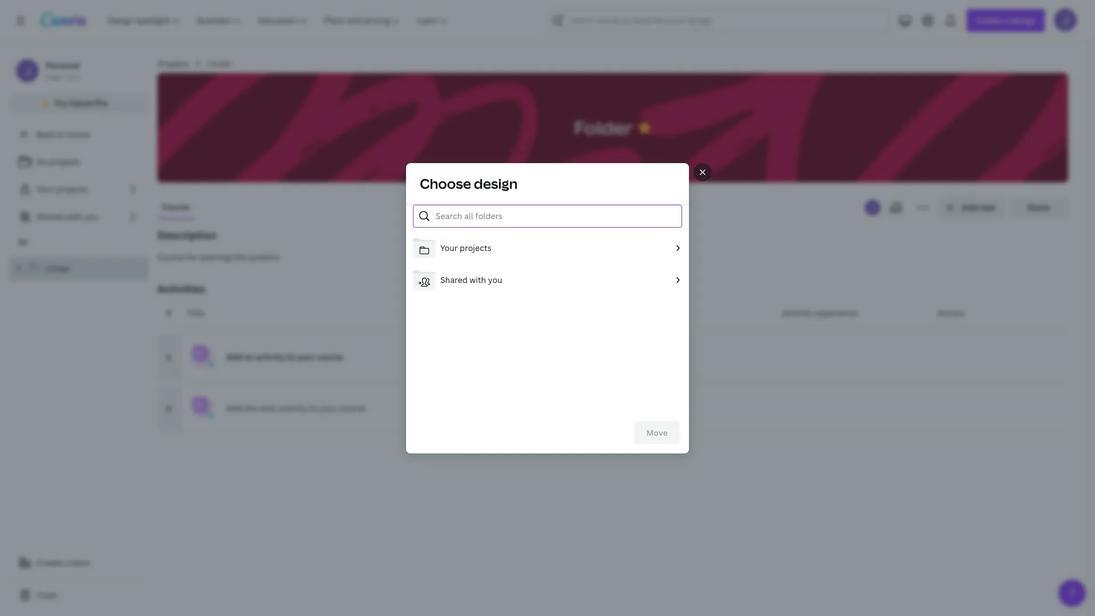 Task type: locate. For each thing, give the bounding box(es) containing it.
0 vertical spatial shared with you
[[37, 211, 99, 222]]

shared
[[37, 211, 64, 222], [441, 274, 468, 285]]

0 horizontal spatial you
[[84, 211, 99, 222]]

projects
[[158, 58, 189, 69]]

course left for
[[158, 252, 185, 263]]

shared with you button
[[413, 269, 683, 294]]

course for course for learning the systems
[[158, 252, 185, 263]]

1 vertical spatial course
[[158, 252, 185, 263]]

add the next activity to your course
[[227, 403, 366, 414]]

title
[[187, 308, 205, 319]]

back to home
[[37, 129, 90, 140]]

2
[[167, 403, 171, 414]]

to left the your
[[309, 403, 318, 414]]

•
[[62, 72, 65, 82]]

0 vertical spatial 1
[[76, 72, 79, 82]]

projects link
[[158, 58, 189, 70]]

0 horizontal spatial with
[[66, 211, 82, 222]]

your projects button
[[413, 237, 683, 262]]

create
[[37, 558, 62, 569]]

with inside button
[[470, 274, 487, 285]]

all inside the all projects link
[[37, 156, 47, 167]]

try canva pro
[[54, 98, 108, 108]]

back to home link
[[9, 123, 148, 146]]

1 down #
[[167, 352, 171, 362]]

your projects inside button
[[441, 242, 492, 253]]

1 horizontal spatial shared with you
[[441, 274, 503, 285]]

1 horizontal spatial with
[[470, 274, 487, 285]]

1 horizontal spatial folder link
[[207, 58, 232, 70]]

folder link down 'shared with you' link
[[9, 257, 148, 281]]

1 horizontal spatial list
[[406, 232, 690, 296]]

1 vertical spatial list
[[406, 232, 690, 296]]

folder link right 'projects' link
[[207, 58, 232, 70]]

access
[[938, 308, 965, 319]]

1 horizontal spatial shared
[[441, 274, 468, 285]]

1
[[76, 72, 79, 82], [167, 352, 171, 362]]

shared inside button
[[441, 274, 468, 285]]

add
[[227, 403, 242, 414]]

to
[[57, 129, 65, 140], [309, 403, 318, 414]]

projects for your projects link
[[56, 184, 88, 195]]

1 vertical spatial your projects
[[441, 242, 492, 253]]

0 vertical spatial course
[[162, 202, 190, 212]]

you
[[84, 211, 99, 222], [488, 274, 503, 285]]

1 vertical spatial 1
[[167, 352, 171, 362]]

personal
[[46, 60, 80, 71]]

projects
[[48, 156, 80, 167], [56, 184, 88, 195], [460, 242, 492, 253]]

0 vertical spatial folder
[[207, 58, 232, 69]]

1 vertical spatial shared
[[441, 274, 468, 285]]

0 vertical spatial shared
[[37, 211, 64, 222]]

learning
[[200, 252, 231, 263]]

list down 'search all folders' search field
[[406, 232, 690, 296]]

1 right "•"
[[76, 72, 79, 82]]

the inside button
[[233, 252, 246, 263]]

1 horizontal spatial 1
[[167, 352, 171, 362]]

0 vertical spatial to
[[57, 129, 65, 140]]

team
[[71, 558, 90, 569]]

2 vertical spatial folder
[[46, 263, 70, 274]]

the
[[233, 252, 246, 263], [244, 403, 257, 414]]

to right the back
[[57, 129, 65, 140]]

for
[[187, 252, 198, 263]]

0 vertical spatial with
[[66, 211, 82, 222]]

with
[[66, 211, 82, 222], [470, 274, 487, 285]]

0 horizontal spatial your
[[37, 184, 54, 195]]

1 horizontal spatial you
[[488, 274, 503, 285]]

a
[[64, 558, 69, 569]]

all
[[37, 156, 47, 167], [18, 237, 27, 247]]

0 vertical spatial projects
[[48, 156, 80, 167]]

1 vertical spatial with
[[470, 274, 487, 285]]

1 horizontal spatial your
[[441, 242, 458, 253]]

0 vertical spatial folder link
[[207, 58, 232, 70]]

move
[[647, 427, 668, 438]]

1 vertical spatial to
[[309, 403, 318, 414]]

shared with you link
[[9, 205, 148, 228]]

back
[[37, 129, 55, 140]]

1 vertical spatial you
[[488, 274, 503, 285]]

0 horizontal spatial list
[[9, 151, 148, 228]]

0 vertical spatial all
[[37, 156, 47, 167]]

the right the learning at the left of page
[[233, 252, 246, 263]]

1 vertical spatial projects
[[56, 184, 88, 195]]

0 horizontal spatial your projects
[[37, 184, 88, 195]]

0 horizontal spatial all
[[18, 237, 27, 247]]

0 vertical spatial the
[[233, 252, 246, 263]]

shared with you
[[37, 211, 99, 222], [441, 274, 503, 285]]

all for all
[[18, 237, 27, 247]]

1 horizontal spatial to
[[309, 403, 318, 414]]

1 vertical spatial your
[[441, 242, 458, 253]]

2 vertical spatial projects
[[460, 242, 492, 253]]

None search field
[[548, 9, 890, 32]]

0 vertical spatial list
[[9, 151, 148, 228]]

course up the description
[[162, 202, 190, 212]]

course
[[162, 202, 190, 212], [158, 252, 185, 263]]

folder
[[207, 58, 232, 69], [575, 115, 634, 140], [46, 263, 70, 274]]

2 horizontal spatial folder
[[575, 115, 634, 140]]

1 vertical spatial all
[[18, 237, 27, 247]]

the right add
[[244, 403, 257, 414]]

your
[[320, 403, 337, 414]]

1 horizontal spatial your projects
[[441, 242, 492, 253]]

activity
[[783, 308, 814, 319]]

list down back to home link
[[9, 151, 148, 228]]

0 horizontal spatial folder link
[[9, 257, 148, 281]]

your projects
[[37, 184, 88, 195], [441, 242, 492, 253]]

course for learning the systems
[[158, 252, 280, 263]]

1 vertical spatial shared with you
[[441, 274, 503, 285]]

try canva pro button
[[9, 92, 148, 114]]

1 horizontal spatial all
[[37, 156, 47, 167]]

Search all folders search field
[[436, 205, 675, 227]]

your
[[37, 184, 54, 195], [441, 242, 458, 253]]

folder link
[[207, 58, 232, 70], [9, 257, 148, 281]]

0 horizontal spatial folder
[[46, 263, 70, 274]]

share button
[[1010, 196, 1069, 219]]

1 vertical spatial folder
[[575, 115, 634, 140]]

0 vertical spatial your
[[37, 184, 54, 195]]

list
[[9, 151, 148, 228], [406, 232, 690, 296]]



Task type: describe. For each thing, give the bounding box(es) containing it.
systems
[[248, 252, 280, 263]]

0 horizontal spatial 1
[[76, 72, 79, 82]]

course button
[[158, 196, 194, 218]]

projects inside button
[[460, 242, 492, 253]]

your projects link
[[9, 178, 148, 201]]

create a team button
[[9, 552, 148, 575]]

0 horizontal spatial to
[[57, 129, 65, 140]]

you inside button
[[488, 274, 503, 285]]

0 horizontal spatial shared
[[37, 211, 64, 222]]

home
[[67, 129, 90, 140]]

0 horizontal spatial shared with you
[[37, 211, 99, 222]]

1 vertical spatial folder link
[[9, 257, 148, 281]]

design
[[474, 174, 518, 193]]

course for learning the systems button
[[158, 251, 1069, 264]]

share
[[1028, 202, 1051, 213]]

next
[[259, 403, 276, 414]]

pro
[[94, 98, 108, 108]]

activity
[[278, 403, 308, 414]]

1 vertical spatial the
[[244, 403, 257, 414]]

list containing your projects
[[406, 232, 690, 296]]

canva
[[68, 98, 93, 108]]

list containing all projects
[[9, 151, 148, 228]]

your inside button
[[441, 242, 458, 253]]

top level navigation element
[[100, 9, 459, 32]]

0 vertical spatial your projects
[[37, 184, 88, 195]]

activities
[[158, 282, 205, 296]]

course
[[339, 403, 366, 414]]

all projects
[[37, 156, 80, 167]]

#
[[166, 308, 172, 319]]

folder inside button
[[575, 115, 634, 140]]

choose design
[[420, 174, 518, 193]]

all for all projects
[[37, 156, 47, 167]]

folder button
[[569, 110, 639, 146]]

try
[[54, 98, 67, 108]]

0 vertical spatial you
[[84, 211, 99, 222]]

projects for the all projects link
[[48, 156, 80, 167]]

trash link
[[9, 585, 148, 607]]

experience
[[815, 308, 858, 319]]

activity experience
[[783, 308, 858, 319]]

trash
[[37, 590, 57, 601]]

course for course
[[162, 202, 190, 212]]

choose
[[420, 174, 471, 193]]

move button
[[635, 422, 680, 444]]

free •
[[46, 72, 65, 82]]

description
[[158, 228, 216, 242]]

all projects link
[[9, 151, 148, 174]]

shared with you inside button
[[441, 274, 503, 285]]

free
[[46, 72, 60, 82]]

create a team
[[37, 558, 90, 569]]

1 horizontal spatial folder
[[207, 58, 232, 69]]



Task type: vqa. For each thing, say whether or not it's contained in the screenshot.
Edit
no



